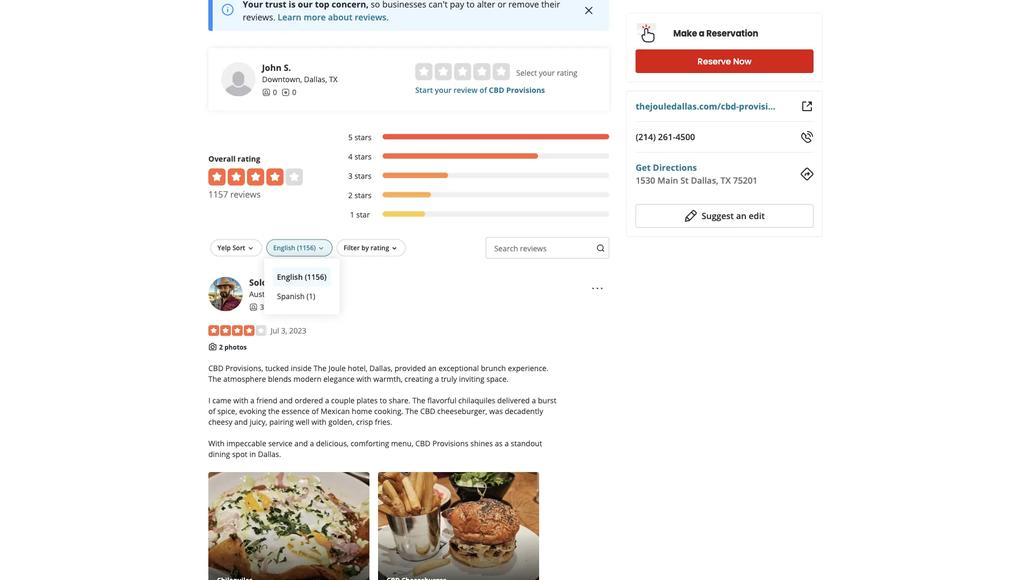 Task type: locate. For each thing, give the bounding box(es) containing it.
tx right downtown,
[[329, 74, 338, 84]]

rating right select
[[557, 68, 577, 78]]

reviews. left learn
[[243, 11, 275, 23]]

friends element for solomon r.
[[249, 302, 273, 312]]

4 star rating image for 1157 reviews
[[208, 168, 303, 186]]

0 vertical spatial to
[[467, 0, 475, 10]]

of down "i"
[[208, 406, 215, 416]]

english (1156) for english (1156) button
[[277, 272, 327, 282]]

stars inside filter reviews by 5 stars rating element
[[355, 132, 372, 142]]

2 horizontal spatial rating
[[557, 68, 577, 78]]

flavorful
[[427, 395, 457, 405]]

2 horizontal spatial and
[[295, 438, 308, 448]]

overall
[[208, 154, 236, 164]]

24 external link v2 image
[[801, 100, 814, 113]]

1 horizontal spatial 16 chevron down v2 image
[[317, 244, 326, 253]]

0 vertical spatial and
[[279, 395, 293, 405]]

3 stars from the top
[[355, 171, 372, 181]]

chilaquiles
[[458, 395, 495, 405]]

tx inside get directions 1530 main st dallas, tx 75201
[[721, 175, 731, 186]]

1 vertical spatial to
[[380, 395, 387, 405]]

came
[[212, 395, 231, 405]]

reviews right search
[[520, 243, 547, 254]]

(1156) up english (1156) button
[[297, 243, 316, 252]]

overall rating
[[208, 154, 260, 164]]

16 chevron down v2 image left filter
[[317, 244, 326, 253]]

stars right 5
[[355, 132, 372, 142]]

share.
[[389, 395, 411, 405]]

rating right overall
[[238, 154, 260, 164]]

5 stars
[[348, 132, 372, 142]]

1 horizontal spatial an
[[736, 210, 747, 222]]

16 chevron down v2 image right sort
[[246, 244, 255, 253]]

stars inside filter reviews by 4 stars rating element
[[355, 152, 372, 162]]

fries.
[[375, 417, 392, 427]]

the right share.
[[412, 395, 425, 405]]

2 vertical spatial tx
[[275, 289, 284, 299]]

2 photos link
[[219, 343, 247, 351]]

the
[[314, 363, 327, 373], [208, 374, 221, 384], [412, 395, 425, 405], [405, 406, 418, 416]]

0 vertical spatial reviews
[[230, 188, 261, 200]]

friends element containing 0
[[262, 87, 277, 98]]

cbd down flavorful
[[420, 406, 435, 416]]

an
[[736, 210, 747, 222], [428, 363, 437, 373]]

an left edit in the top of the page
[[736, 210, 747, 222]]

reviews. inside so businesses can't pay to alter or remove their reviews.
[[243, 11, 275, 23]]

0 vertical spatial tx
[[329, 74, 338, 84]]

0 horizontal spatial tx
[[275, 289, 284, 299]]

dallas,
[[304, 74, 327, 84], [691, 175, 718, 186], [370, 363, 393, 373]]

jul
[[271, 326, 279, 336]]

and right service
[[295, 438, 308, 448]]

stars inside filter reviews by 2 stars rating element
[[355, 190, 372, 200]]

2 photos
[[219, 343, 247, 351]]

2 vertical spatial rating
[[371, 243, 389, 252]]

a left truly at the left of page
[[435, 374, 439, 384]]

2 horizontal spatial dallas,
[[691, 175, 718, 186]]

24 phone v2 image
[[801, 131, 814, 143]]

2 vertical spatial dallas,
[[370, 363, 393, 373]]

english
[[273, 243, 295, 252], [277, 272, 303, 282]]

friends element down downtown,
[[262, 87, 277, 98]]

24 info v2 image
[[221, 3, 234, 16]]

4 star rating image up 1157 reviews
[[208, 168, 303, 186]]

16 chevron down v2 image inside english (1156) dropdown button
[[317, 244, 326, 253]]

and down evoking
[[234, 417, 248, 427]]

english inside english (1156) button
[[277, 272, 303, 282]]

cbd inside with impeccable service and a delicious, comforting menu, cbd provisions shines as a standout dining spot in dallas.
[[415, 438, 431, 448]]

(1156) inside english (1156) dropdown button
[[297, 243, 316, 252]]

in
[[249, 449, 256, 459]]

photo of john s. image
[[221, 62, 256, 97]]

your right start
[[435, 85, 452, 95]]

rating inside dropdown button
[[371, 243, 389, 252]]

1 horizontal spatial reviews.
[[355, 11, 389, 23]]

dallas, right st
[[691, 175, 718, 186]]

friends element down austin,
[[249, 302, 273, 312]]

1 16 chevron down v2 image from the left
[[246, 244, 255, 253]]

delicious,
[[316, 438, 349, 448]]

1530
[[636, 175, 655, 186]]

1 vertical spatial friends element
[[249, 302, 273, 312]]

4 star rating image up photos
[[208, 325, 266, 336]]

rating for filter by rating
[[371, 243, 389, 252]]

1 vertical spatial your
[[435, 85, 452, 95]]

2 stars from the top
[[355, 152, 372, 162]]

  text field
[[486, 237, 609, 259]]

1 horizontal spatial with
[[311, 417, 326, 427]]

1157
[[208, 188, 228, 200]]

1 reviews. from the left
[[243, 11, 275, 23]]

0 horizontal spatial reviews
[[230, 188, 261, 200]]

get directions 1530 main st dallas, tx 75201
[[636, 162, 758, 186]]

None radio
[[415, 63, 433, 80], [435, 63, 452, 80], [415, 63, 433, 80], [435, 63, 452, 80]]

0 vertical spatial an
[[736, 210, 747, 222]]

1 horizontal spatial reviews
[[520, 243, 547, 254]]

tx
[[329, 74, 338, 84], [721, 175, 731, 186], [275, 289, 284, 299]]

inside
[[291, 363, 312, 373]]

filter reviews by 2 stars rating element
[[337, 190, 609, 201]]

cbd inside i came with a friend and ordered a couple plates to share. the flavorful chilaquiles delivered a burst of spice, evoking the essence of mexican home cooking. the cbd cheeseburger, was decadently cheesy and juicy, pairing well with golden, crisp fries.
[[420, 406, 435, 416]]

learn more about reviews.
[[278, 11, 389, 23]]

filter reviews by 5 stars rating element
[[337, 132, 609, 143]]

stars right 4 in the left top of the page
[[355, 152, 372, 162]]

2
[[348, 190, 353, 200], [219, 343, 223, 351]]

your
[[539, 68, 555, 78], [435, 85, 452, 95]]

2 down "3"
[[348, 190, 353, 200]]

tx down solomon r. 'link'
[[275, 289, 284, 299]]

cbd down 16 camera v2 image
[[208, 363, 223, 373]]

0 vertical spatial 4 star rating image
[[208, 168, 303, 186]]

alter
[[477, 0, 495, 10]]

0 vertical spatial with
[[356, 374, 372, 384]]

3 stars
[[348, 171, 372, 181]]

friends element for john s.
[[262, 87, 277, 98]]

4 star rating image
[[208, 168, 303, 186], [208, 325, 266, 336]]

get directions link
[[636, 162, 697, 173]]

filter
[[344, 243, 360, 252]]

1 horizontal spatial of
[[312, 406, 319, 416]]

0 horizontal spatial and
[[234, 417, 248, 427]]

english (1156) button
[[266, 239, 332, 257]]

0 vertical spatial 2
[[348, 190, 353, 200]]

24 pencil v2 image
[[685, 209, 697, 222]]

provisions down select
[[506, 85, 545, 95]]

reviews. down so
[[355, 11, 389, 23]]

2 4 star rating image from the top
[[208, 325, 266, 336]]

0 right 16 friends v2 icon
[[273, 87, 277, 97]]

1 vertical spatial 4 star rating image
[[208, 325, 266, 336]]

2 16 chevron down v2 image from the left
[[317, 244, 326, 253]]

dallas, right downtown,
[[304, 74, 327, 84]]

0 horizontal spatial dallas,
[[304, 74, 327, 84]]

to up the cooking.
[[380, 395, 387, 405]]

reviews for search reviews
[[520, 243, 547, 254]]

None radio
[[454, 63, 471, 80], [473, 63, 491, 80], [493, 63, 510, 80], [454, 63, 471, 80], [473, 63, 491, 80], [493, 63, 510, 80]]

2 vertical spatial and
[[295, 438, 308, 448]]

as
[[495, 438, 503, 448]]

(no rating) image
[[415, 63, 510, 80]]

about
[[328, 11, 352, 23]]

0 inside reviews element
[[292, 87, 296, 97]]

1 vertical spatial provisions
[[432, 438, 469, 448]]

with right well
[[311, 417, 326, 427]]

filter reviews by 1 star rating element
[[337, 209, 609, 220]]

stars up the star on the top left of page
[[355, 190, 372, 200]]

0 down downtown,
[[292, 87, 296, 97]]

experience.
[[508, 363, 549, 373]]

1 vertical spatial 2
[[219, 343, 223, 351]]

exceptional
[[439, 363, 479, 373]]

john s. downtown, dallas, tx
[[262, 62, 338, 84]]

1 horizontal spatial to
[[467, 0, 475, 10]]

2 horizontal spatial tx
[[721, 175, 731, 186]]

1 0 from the left
[[273, 87, 277, 97]]

1 vertical spatial reviews
[[520, 243, 547, 254]]

1 vertical spatial english (1156)
[[277, 272, 327, 282]]

review
[[454, 85, 478, 95]]

reserve now link
[[636, 49, 814, 73]]

0 vertical spatial friends element
[[262, 87, 277, 98]]

english (1156) inside button
[[277, 272, 327, 282]]

yelp
[[218, 243, 231, 252]]

shines
[[470, 438, 493, 448]]

0 horizontal spatial to
[[380, 395, 387, 405]]

blends
[[268, 374, 292, 384]]

1 vertical spatial dallas,
[[691, 175, 718, 186]]

their
[[541, 0, 560, 10]]

0 vertical spatial english (1156)
[[273, 243, 316, 252]]

16 chevron down v2 image inside yelp sort popup button
[[246, 244, 255, 253]]

english (1156) button
[[273, 267, 331, 287]]

reviews
[[230, 188, 261, 200], [520, 243, 547, 254]]

thejouledallas.com/cbd-
[[636, 100, 739, 112]]

0 horizontal spatial reviews.
[[243, 11, 275, 23]]

1 vertical spatial english
[[277, 272, 303, 282]]

your for start
[[435, 85, 452, 95]]

an up creating
[[428, 363, 437, 373]]

1 4 star rating image from the top
[[208, 168, 303, 186]]

st
[[681, 175, 689, 186]]

with
[[208, 438, 225, 448]]

0 horizontal spatial provisions
[[432, 438, 469, 448]]

1 vertical spatial rating
[[238, 154, 260, 164]]

friends element containing 300
[[249, 302, 273, 312]]

well
[[296, 417, 310, 427]]

elegance
[[323, 374, 355, 384]]

reviews for 1157 reviews
[[230, 188, 261, 200]]

1 horizontal spatial 2
[[348, 190, 353, 200]]

tx left 75201 at the right
[[721, 175, 731, 186]]

now
[[733, 55, 752, 67]]

(1156) up (1)
[[305, 272, 327, 282]]

of right review on the top
[[480, 85, 487, 95]]

2 horizontal spatial 16 chevron down v2 image
[[390, 244, 399, 253]]

juicy,
[[250, 417, 267, 427]]

of down ordered
[[312, 406, 319, 416]]

dallas, up warmth,
[[370, 363, 393, 373]]

stars
[[355, 132, 372, 142], [355, 152, 372, 162], [355, 171, 372, 181], [355, 190, 372, 200]]

decadently
[[505, 406, 543, 416]]

0 horizontal spatial an
[[428, 363, 437, 373]]

1 horizontal spatial rating
[[371, 243, 389, 252]]

0 horizontal spatial 0
[[273, 87, 277, 97]]

1 horizontal spatial dallas,
[[370, 363, 393, 373]]

provided
[[395, 363, 426, 373]]

a up evoking
[[250, 395, 255, 405]]

3 16 chevron down v2 image from the left
[[390, 244, 399, 253]]

atmosphere
[[223, 374, 266, 384]]

0 vertical spatial english
[[273, 243, 295, 252]]

star
[[356, 210, 370, 220]]

a
[[699, 27, 705, 39], [435, 374, 439, 384], [250, 395, 255, 405], [325, 395, 329, 405], [532, 395, 536, 405], [310, 438, 314, 448], [505, 438, 509, 448]]

sort
[[233, 243, 245, 252]]

friends element
[[262, 87, 277, 98], [249, 302, 273, 312]]

to right pay
[[467, 0, 475, 10]]

a right as
[[505, 438, 509, 448]]

1 vertical spatial (1156)
[[305, 272, 327, 282]]

1 horizontal spatial provisions
[[506, 85, 545, 95]]

0 vertical spatial your
[[539, 68, 555, 78]]

16 chevron down v2 image
[[246, 244, 255, 253], [317, 244, 326, 253], [390, 244, 399, 253]]

0 horizontal spatial 16 chevron down v2 image
[[246, 244, 255, 253]]

4 stars from the top
[[355, 190, 372, 200]]

0 vertical spatial 16 review v2 image
[[281, 88, 290, 97]]

with down hotel, at the left bottom of page
[[356, 374, 372, 384]]

3
[[348, 171, 353, 181]]

space.
[[486, 374, 509, 384]]

1 stars from the top
[[355, 132, 372, 142]]

elite 23 link
[[301, 278, 325, 287]]

1 horizontal spatial tx
[[329, 74, 338, 84]]

rating right by
[[371, 243, 389, 252]]

0 horizontal spatial 2
[[219, 343, 223, 351]]

and up essence
[[279, 395, 293, 405]]

brunch
[[481, 363, 506, 373]]

1 vertical spatial and
[[234, 417, 248, 427]]

(1156) inside english (1156) button
[[305, 272, 327, 282]]

english (1156) inside dropdown button
[[273, 243, 316, 252]]

1 vertical spatial tx
[[721, 175, 731, 186]]

stars inside filter reviews by 3 stars rating 'element'
[[355, 171, 372, 181]]

with up evoking
[[233, 395, 248, 405]]

r.
[[289, 276, 297, 288]]

(214)
[[636, 131, 656, 143]]

dallas, inside john s. downtown, dallas, tx
[[304, 74, 327, 84]]

reviews element
[[281, 87, 296, 98]]

suggest an edit button
[[636, 204, 814, 228]]

with inside cbd provisions, tucked inside the joule hotel, dallas, provided an exceptional brunch experience. the atmosphere blends modern elegance with warmth, creating a truly inviting space.
[[356, 374, 372, 384]]

rating
[[557, 68, 577, 78], [238, 154, 260, 164], [371, 243, 389, 252]]

0 vertical spatial (1156)
[[297, 243, 316, 252]]

evoking
[[239, 406, 266, 416]]

0 horizontal spatial of
[[208, 406, 215, 416]]

s.
[[284, 62, 291, 73]]

and
[[279, 395, 293, 405], [234, 417, 248, 427], [295, 438, 308, 448]]

edit
[[749, 210, 765, 222]]

0 vertical spatial dallas,
[[304, 74, 327, 84]]

2 right 16 camera v2 image
[[219, 343, 223, 351]]

16 review v2 image down spanish
[[277, 303, 286, 312]]

1 vertical spatial an
[[428, 363, 437, 373]]

16 chevron down v2 image right 'filter by rating'
[[390, 244, 399, 253]]

reviews right 1157
[[230, 188, 261, 200]]

filter by rating
[[344, 243, 389, 252]]

2 horizontal spatial of
[[480, 85, 487, 95]]

0 horizontal spatial with
[[233, 395, 248, 405]]

english inside english (1156) dropdown button
[[273, 243, 295, 252]]

the up modern
[[314, 363, 327, 373]]

search image
[[597, 244, 605, 252]]

provisions left shines at the left bottom
[[432, 438, 469, 448]]

your for select
[[539, 68, 555, 78]]

so businesses can't pay to alter or remove their reviews.
[[243, 0, 560, 23]]

1 horizontal spatial your
[[539, 68, 555, 78]]

your right select
[[539, 68, 555, 78]]

2 0 from the left
[[292, 87, 296, 97]]

stars right "3"
[[355, 171, 372, 181]]

cooking.
[[374, 406, 403, 416]]

16 review v2 image
[[281, 88, 290, 97], [277, 303, 286, 312]]

0 horizontal spatial your
[[435, 85, 452, 95]]

an inside cbd provisions, tucked inside the joule hotel, dallas, provided an exceptional brunch experience. the atmosphere blends modern elegance with warmth, creating a truly inviting space.
[[428, 363, 437, 373]]

solomon r.
[[249, 276, 297, 288]]

1 horizontal spatial 0
[[292, 87, 296, 97]]

john s. link
[[262, 62, 291, 73]]

dallas, inside cbd provisions, tucked inside the joule hotel, dallas, provided an exceptional brunch experience. the atmosphere blends modern elegance with warmth, creating a truly inviting space.
[[370, 363, 393, 373]]

more
[[304, 11, 326, 23]]

0 vertical spatial rating
[[557, 68, 577, 78]]

cbd right menu, on the left
[[415, 438, 431, 448]]

16 review v2 image down downtown,
[[281, 88, 290, 97]]

16 chevron down v2 image inside filter by rating dropdown button
[[390, 244, 399, 253]]

stars for 5 stars
[[355, 132, 372, 142]]

2 horizontal spatial with
[[356, 374, 372, 384]]



Task type: describe. For each thing, give the bounding box(es) containing it.
stars for 4 stars
[[355, 152, 372, 162]]

or
[[498, 0, 506, 10]]

remove
[[509, 0, 539, 10]]

filter reviews by 3 stars rating element
[[337, 171, 609, 181]]

english for english (1156) button
[[277, 272, 303, 282]]

2 for 2 stars
[[348, 190, 353, 200]]

75201
[[733, 175, 758, 186]]

2 stars
[[348, 190, 372, 200]]

4 star rating image for jul 3, 2023
[[208, 325, 266, 336]]

dining
[[208, 449, 230, 459]]

get
[[636, 162, 651, 173]]

cheeseburger,
[[437, 406, 487, 416]]

1 horizontal spatial and
[[279, 395, 293, 405]]

austin,
[[249, 289, 273, 299]]

16 friends v2 image
[[262, 88, 271, 97]]

dallas.
[[258, 449, 281, 459]]

close image
[[583, 4, 595, 17]]

1 star
[[350, 210, 370, 220]]

tucked
[[265, 363, 289, 373]]

1 vertical spatial with
[[233, 395, 248, 405]]

elite 23 austin, tx
[[249, 279, 323, 299]]

by
[[361, 243, 369, 252]]

(1156) for english (1156) dropdown button
[[297, 243, 316, 252]]

16 chevron down v2 image for english (1156)
[[317, 244, 326, 253]]

warmth,
[[373, 374, 403, 384]]

1157 reviews
[[208, 188, 261, 200]]

4
[[348, 152, 353, 162]]

start
[[415, 85, 433, 95]]

mexican
[[321, 406, 350, 416]]

delivered
[[497, 395, 530, 405]]

provisions,
[[225, 363, 263, 373]]

16 chevron down v2 image for yelp sort
[[246, 244, 255, 253]]

pairing
[[269, 417, 294, 427]]

standout
[[511, 438, 542, 448]]

1 vertical spatial 16 review v2 image
[[277, 303, 286, 312]]

service
[[268, 438, 293, 448]]

a left delicious,
[[310, 438, 314, 448]]

modern
[[293, 374, 322, 384]]

golden,
[[328, 417, 354, 427]]

provisions inside with impeccable service and a delicious, comforting menu, cbd provisions shines as a standout dining spot in dallas.
[[432, 438, 469, 448]]

cbd right review on the top
[[489, 85, 504, 95]]

16 review v2 image inside reviews element
[[281, 88, 290, 97]]

couple
[[331, 395, 355, 405]]

to inside so businesses can't pay to alter or remove their reviews.
[[467, 0, 475, 10]]

reserve
[[698, 55, 731, 67]]

an inside "button"
[[736, 210, 747, 222]]

home
[[352, 406, 372, 416]]

hotel,
[[348, 363, 368, 373]]

comforting
[[351, 438, 389, 448]]

businesses
[[382, 0, 426, 10]]

search
[[494, 243, 518, 254]]

impeccable
[[226, 438, 266, 448]]

2023
[[289, 326, 306, 336]]

4 stars
[[348, 152, 372, 162]]

truly
[[441, 374, 457, 384]]

261-
[[658, 131, 676, 143]]

16 friends v2 image
[[249, 303, 258, 312]]

3,
[[281, 326, 287, 336]]

the down share.
[[405, 406, 418, 416]]

downtown,
[[262, 74, 302, 84]]

stars for 2 stars
[[355, 190, 372, 200]]

solomon r. link
[[249, 276, 297, 288]]

1
[[350, 210, 354, 220]]

filter reviews by 4 stars rating element
[[337, 151, 609, 162]]

a up mexican
[[325, 395, 329, 405]]

joule
[[329, 363, 346, 373]]

menu image
[[591, 282, 604, 295]]

spice,
[[217, 406, 237, 416]]

2 for 2 photos
[[219, 343, 223, 351]]

inviting
[[459, 374, 485, 384]]

start your review of cbd provisions
[[415, 85, 545, 95]]

2 reviews. from the left
[[355, 11, 389, 23]]

2 vertical spatial with
[[311, 417, 326, 427]]

thejouledallas.com/cbd-provisi…
[[636, 100, 775, 112]]

learn
[[278, 11, 301, 23]]

(214) 261-4500
[[636, 131, 695, 143]]

cbd inside cbd provisions, tucked inside the joule hotel, dallas, provided an exceptional brunch experience. the atmosphere blends modern elegance with warmth, creating a truly inviting space.
[[208, 363, 223, 373]]

filter by rating button
[[337, 239, 406, 257]]

and inside with impeccable service and a delicious, comforting menu, cbd provisions shines as a standout dining spot in dallas.
[[295, 438, 308, 448]]

tx inside elite 23 austin, tx
[[275, 289, 284, 299]]

cheesy
[[208, 417, 232, 427]]

english (1156) for english (1156) dropdown button
[[273, 243, 316, 252]]

select
[[516, 68, 537, 78]]

burst
[[538, 395, 557, 405]]

cbd provisions, tucked inside the joule hotel, dallas, provided an exceptional brunch experience. the atmosphere blends modern elegance with warmth, creating a truly inviting space.
[[208, 363, 549, 384]]

0 vertical spatial provisions
[[506, 85, 545, 95]]

spot
[[232, 449, 248, 459]]

dallas, inside get directions 1530 main st dallas, tx 75201
[[691, 175, 718, 186]]

16 camera v2 image
[[208, 342, 217, 351]]

rating element
[[415, 63, 510, 80]]

i
[[208, 395, 210, 405]]

photos
[[224, 343, 247, 351]]

0 horizontal spatial rating
[[238, 154, 260, 164]]

suggest an edit
[[702, 210, 765, 222]]

suggest
[[702, 210, 734, 222]]

spanish (1) button
[[273, 287, 331, 306]]

essence
[[282, 406, 310, 416]]

english for english (1156) dropdown button
[[273, 243, 295, 252]]

john
[[262, 62, 282, 73]]

16 chevron down v2 image for filter by rating
[[390, 244, 399, 253]]

to inside i came with a friend and ordered a couple plates to share. the flavorful chilaquiles delivered a burst of spice, evoking the essence of mexican home cooking. the cbd cheeseburger, was decadently cheesy and juicy, pairing well with golden, crisp fries.
[[380, 395, 387, 405]]

photo of solomon r. image
[[208, 277, 243, 311]]

5
[[348, 132, 353, 142]]

was
[[489, 406, 503, 416]]

23
[[317, 279, 323, 286]]

main
[[658, 175, 678, 186]]

yelp sort button
[[211, 239, 262, 257]]

directions
[[653, 162, 697, 173]]

24 directions v2 image
[[801, 168, 814, 180]]

a inside cbd provisions, tucked inside the joule hotel, dallas, provided an exceptional brunch experience. the atmosphere blends modern elegance with warmth, creating a truly inviting space.
[[435, 374, 439, 384]]

a right make
[[699, 27, 705, 39]]

can't
[[429, 0, 448, 10]]

stars for 3 stars
[[355, 171, 372, 181]]

the up "i"
[[208, 374, 221, 384]]

friend
[[256, 395, 277, 405]]

info alert
[[208, 0, 609, 31]]

jul 3, 2023
[[271, 326, 306, 336]]

(1156) for english (1156) button
[[305, 272, 327, 282]]

provisi…
[[739, 100, 775, 112]]

make a reservation
[[673, 27, 758, 39]]

tx inside john s. downtown, dallas, tx
[[329, 74, 338, 84]]

creating
[[405, 374, 433, 384]]

a left burst
[[532, 395, 536, 405]]

rating for select your rating
[[557, 68, 577, 78]]

learn more about reviews. link
[[278, 11, 389, 23]]



Task type: vqa. For each thing, say whether or not it's contained in the screenshot.
chilaquiles
yes



